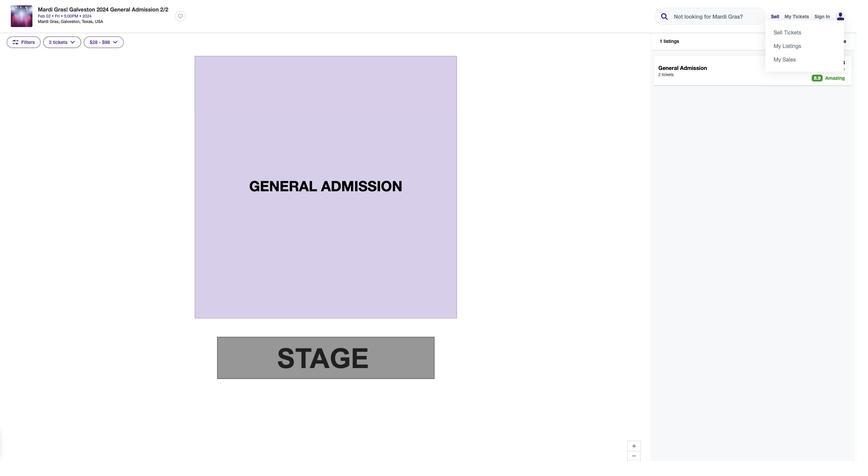 Task type: vqa. For each thing, say whether or not it's contained in the screenshot.
Sat, in Colorado Avalanche at Nashville Predators Sat, Mar 02 • 5:00 PM Bridgestone Arena
no



Task type: locate. For each thing, give the bounding box(es) containing it.
mardi gras! galveston 2024 general admission 2/2 link
[[38, 5, 168, 14]]

0 horizontal spatial •
[[52, 14, 54, 19]]

• right '02'
[[52, 14, 54, 19]]

0 vertical spatial tickets
[[53, 39, 67, 45]]

0 horizontal spatial 2024
[[82, 14, 92, 19]]

sell up sell tickets
[[771, 14, 780, 19]]

1 horizontal spatial $28
[[836, 59, 845, 66]]

my left listings
[[774, 43, 781, 49]]

0 vertical spatial admission
[[132, 6, 159, 13]]

1 vertical spatial sell
[[774, 29, 783, 35]]

general
[[110, 6, 130, 13], [659, 65, 679, 71]]

my sales
[[774, 56, 796, 63]]

galveston,
[[61, 19, 81, 24]]

1 vertical spatial mardi
[[38, 19, 49, 24]]

tickets
[[793, 14, 810, 19], [784, 29, 802, 35]]

1 horizontal spatial 2024
[[97, 6, 109, 13]]

0 horizontal spatial general
[[110, 6, 130, 13]]

,
[[59, 19, 60, 24]]

0 vertical spatial 2
[[49, 39, 52, 45]]

general admission 2 tickets
[[659, 65, 707, 77]]

tickets down ,
[[53, 39, 67, 45]]

0 vertical spatial my
[[785, 14, 792, 19]]

zoom out button image
[[632, 453, 637, 459]]

mardi up '02'
[[38, 6, 53, 13]]

my tickets
[[785, 14, 810, 19]]

galveston
[[69, 6, 95, 13]]

1 horizontal spatial tickets
[[662, 72, 674, 77]]

1 vertical spatial tickets
[[662, 72, 674, 77]]

1 mardi from the top
[[38, 6, 53, 13]]

2 horizontal spatial •
[[79, 14, 81, 19]]

mardi
[[38, 6, 53, 13], [38, 19, 49, 24]]

0 vertical spatial general
[[110, 6, 130, 13]]

my left sales
[[774, 56, 781, 63]]

mardi down feb
[[38, 19, 49, 24]]

2 tickets button
[[43, 37, 81, 48]]

price
[[836, 38, 847, 44]]

2 down '1'
[[659, 72, 661, 77]]

2024 up texas,
[[82, 14, 92, 19]]

$28
[[90, 39, 98, 45], [836, 59, 845, 66]]

my listings link
[[771, 39, 839, 53]]

texas,
[[82, 19, 94, 24]]

sell inside sell tickets link
[[774, 29, 783, 35]]

1 horizontal spatial 2
[[659, 72, 661, 77]]

0 horizontal spatial tickets
[[53, 39, 67, 45]]

1 vertical spatial general
[[659, 65, 679, 71]]

2024 up usa
[[97, 6, 109, 13]]

sell
[[771, 14, 780, 19], [774, 29, 783, 35]]

• down galveston
[[79, 14, 81, 19]]

my
[[785, 14, 792, 19], [774, 43, 781, 49], [774, 56, 781, 63]]

by
[[818, 38, 824, 44]]

2024
[[97, 6, 109, 13], [82, 14, 92, 19]]

amazing
[[826, 75, 845, 81]]

1 horizontal spatial •
[[61, 14, 63, 19]]

admission
[[132, 6, 159, 13], [680, 65, 707, 71]]

8.9
[[814, 75, 821, 81]]

tickets inside button
[[53, 39, 67, 45]]

0 vertical spatial $28
[[90, 39, 98, 45]]

•
[[52, 14, 54, 19], [61, 14, 63, 19], [79, 14, 81, 19]]

my right sell link
[[785, 14, 792, 19]]

$28 up each
[[836, 59, 845, 66]]

sell tickets link
[[771, 26, 839, 39]]

0 vertical spatial mardi
[[38, 6, 53, 13]]

sell link
[[771, 14, 780, 19]]

usa
[[95, 19, 103, 24]]

2 vertical spatial my
[[774, 56, 781, 63]]

0 horizontal spatial 2
[[49, 39, 52, 45]]

-
[[99, 39, 101, 45]]

sort by best price
[[808, 38, 847, 44]]

0 vertical spatial 2024
[[97, 6, 109, 13]]

0 horizontal spatial admission
[[132, 6, 159, 13]]

2 down mardi gras 'link'
[[49, 39, 52, 45]]

tickets down 1 listings
[[662, 72, 674, 77]]

sell down sell link
[[774, 29, 783, 35]]

1 horizontal spatial admission
[[680, 65, 707, 71]]

gras
[[50, 19, 59, 24]]

1 horizontal spatial general
[[659, 65, 679, 71]]

tickets up sell tickets link
[[793, 14, 810, 19]]

Not looking for Mardi Gras? search field
[[669, 8, 765, 24]]

0 vertical spatial sell
[[771, 14, 780, 19]]

02
[[46, 14, 51, 19]]

0 horizontal spatial $28
[[90, 39, 98, 45]]

sell for sell link
[[771, 14, 780, 19]]

• right fri
[[61, 14, 63, 19]]

tickets inside general admission 2 tickets
[[662, 72, 674, 77]]

$28 left -
[[90, 39, 98, 45]]

2
[[49, 39, 52, 45], [659, 72, 661, 77]]

1 vertical spatial 2
[[659, 72, 661, 77]]

filters
[[21, 39, 35, 45]]

sell for sell tickets
[[774, 29, 783, 35]]

sort
[[808, 38, 817, 44]]

$28 for $28
[[836, 59, 845, 66]]

1 vertical spatial tickets
[[784, 29, 802, 35]]

$28 for $28 - $98
[[90, 39, 98, 45]]

1 vertical spatial $28
[[836, 59, 845, 66]]

1 listings
[[660, 38, 680, 44]]

5:00pm
[[64, 14, 78, 19]]

tickets
[[53, 39, 67, 45], [662, 72, 674, 77]]

my sales link
[[771, 53, 839, 66]]

$28 inside button
[[90, 39, 98, 45]]

1 vertical spatial admission
[[680, 65, 707, 71]]

tickets up listings
[[784, 29, 802, 35]]

1 vertical spatial my
[[774, 43, 781, 49]]

feb
[[38, 14, 45, 19]]

0 vertical spatial tickets
[[793, 14, 810, 19]]



Task type: describe. For each thing, give the bounding box(es) containing it.
2/2
[[160, 6, 168, 13]]

admission inside mardi gras! galveston 2024 general admission 2/2 feb 02 • fri • 5:00pm • 2024 mardi gras , galveston, texas, usa
[[132, 6, 159, 13]]

2 mardi from the top
[[38, 19, 49, 24]]

2 • from the left
[[61, 14, 63, 19]]

in
[[826, 14, 830, 19]]

1 • from the left
[[52, 14, 54, 19]]

2 inside general admission 2 tickets
[[659, 72, 661, 77]]

$28 - $98
[[90, 39, 110, 45]]

sell tickets
[[774, 29, 802, 35]]

gras!
[[54, 6, 68, 13]]

my for my tickets
[[785, 14, 792, 19]]

sign in link
[[815, 14, 830, 19]]

general inside general admission 2 tickets
[[659, 65, 679, 71]]

tickets for my tickets
[[793, 14, 810, 19]]

listings
[[664, 38, 680, 44]]

1
[[660, 38, 663, 44]]

3 • from the left
[[79, 14, 81, 19]]

my for my sales
[[774, 56, 781, 63]]

1 vertical spatial 2024
[[82, 14, 92, 19]]

filters button
[[7, 37, 40, 48]]

sign
[[815, 14, 825, 19]]

zoom in button image
[[632, 443, 637, 449]]

my listings
[[774, 43, 802, 49]]

mardi gras tickets image
[[11, 5, 32, 27]]

my tickets link
[[785, 14, 810, 19]]

listings
[[783, 43, 802, 49]]

general inside mardi gras! galveston 2024 general admission 2/2 feb 02 • fri • 5:00pm • 2024 mardi gras , galveston, texas, usa
[[110, 6, 130, 13]]

2 inside button
[[49, 39, 52, 45]]

$98
[[102, 39, 110, 45]]

$28 - $98 button
[[84, 37, 124, 48]]

best
[[825, 38, 834, 44]]

my for my listings
[[774, 43, 781, 49]]

sales
[[783, 56, 796, 63]]

mardi gras link
[[38, 19, 59, 24]]

admission inside general admission 2 tickets
[[680, 65, 707, 71]]

fri
[[55, 14, 60, 19]]

each
[[837, 67, 845, 72]]

mardi gras! galveston 2024 general admission 2/2 feb 02 • fri • 5:00pm • 2024 mardi gras , galveston, texas, usa
[[38, 6, 168, 24]]

tickets for sell tickets
[[784, 29, 802, 35]]

sign in
[[815, 14, 830, 19]]

2 tickets
[[49, 39, 67, 45]]



